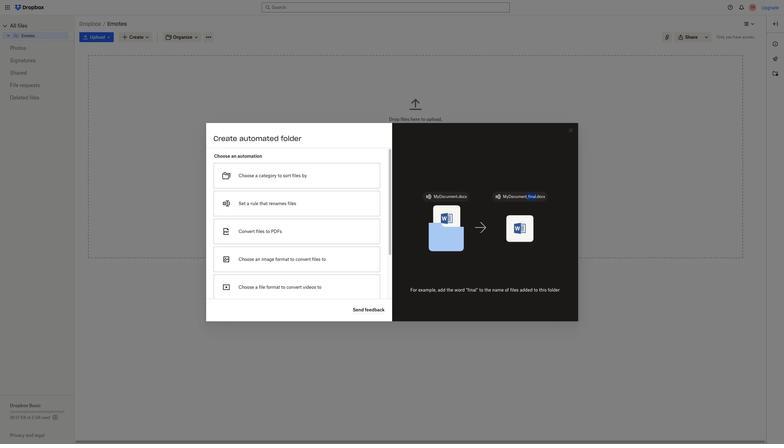 Task type: describe. For each thing, give the bounding box(es) containing it.
that
[[259, 201, 268, 206]]

files left by
[[292, 173, 301, 178]]

0 vertical spatial from
[[416, 171, 426, 176]]

your
[[427, 171, 436, 176]]

set
[[239, 201, 246, 206]]

signatures
[[10, 57, 36, 64]]

upgrade link
[[761, 5, 779, 10]]

share for share and manage access to this folder
[[378, 223, 390, 228]]

convert files to pdfs
[[239, 229, 282, 234]]

only you have access
[[717, 35, 754, 39]]

share for share
[[685, 34, 698, 40]]

all files tree
[[1, 21, 74, 41]]

file
[[259, 284, 265, 290]]

create automated folder
[[213, 134, 302, 143]]

create automated folder dialog
[[206, 123, 578, 358]]

2
[[32, 415, 34, 420]]

name
[[492, 287, 504, 293]]

word
[[454, 287, 465, 293]]

privacy and legal
[[10, 433, 45, 438]]

content
[[427, 155, 443, 160]]

"final"
[[466, 287, 478, 293]]

by
[[302, 173, 307, 178]]

more
[[388, 155, 399, 160]]

file requests
[[10, 82, 40, 88]]

google
[[404, 188, 419, 193]]

upload,
[[426, 117, 442, 122]]

image
[[261, 257, 274, 262]]

videos
[[303, 284, 316, 290]]

dropbox / emotes
[[79, 21, 127, 27]]

import from google drive
[[378, 188, 431, 193]]

emotes inside all files tree
[[21, 33, 35, 38]]

this inside create automated folder dialog
[[539, 287, 547, 293]]

upgrade
[[761, 5, 779, 10]]

sort
[[283, 173, 291, 178]]

choose an image format to convert files to
[[239, 257, 326, 262]]

and for manage
[[391, 223, 399, 228]]

shared
[[10, 70, 27, 76]]

.docx
[[536, 194, 545, 199]]

choose for choose an automation
[[214, 153, 230, 159]]

request files to be added to this folder
[[378, 205, 458, 211]]

photos link
[[10, 42, 64, 54]]

feedback
[[365, 307, 385, 313]]

renames
[[269, 201, 287, 206]]

dropbox for dropbox / emotes
[[79, 21, 101, 27]]

an for image
[[255, 257, 260, 262]]

choose for choose a file format to convert videos to
[[239, 284, 254, 290]]

choose for choose an image format to convert files to
[[239, 257, 254, 262]]

signatures link
[[10, 54, 64, 67]]

for example, add the word "final" to the name of files added to this folder
[[410, 287, 560, 293]]

file
[[10, 82, 18, 88]]

create
[[213, 134, 237, 143]]

access
[[378, 171, 393, 176]]

dropbox logo - go to the homepage image
[[12, 2, 46, 12]]

convert for files
[[296, 257, 311, 262]]

_final
[[527, 194, 536, 199]]

choose for choose a category to sort files by
[[239, 173, 254, 178]]

import
[[378, 188, 392, 193]]

dropbox link
[[79, 20, 101, 28]]

format for file
[[266, 284, 280, 290]]

the for here
[[403, 123, 410, 129]]

deleted files
[[10, 95, 39, 101]]

button
[[428, 123, 442, 129]]

or
[[389, 123, 393, 129]]

files right 'name'
[[510, 287, 519, 293]]

share and manage access to this folder
[[378, 223, 460, 228]]

use
[[395, 123, 402, 129]]

automation
[[238, 153, 262, 159]]

access this folder from your desktop
[[378, 171, 454, 176]]

1 vertical spatial of
[[27, 415, 31, 420]]

basic
[[29, 403, 41, 408]]

privacy and legal link
[[10, 433, 74, 438]]

the for add
[[485, 287, 491, 293]]

set a rule that renames files
[[239, 201, 296, 206]]

category
[[259, 173, 277, 178]]

ways
[[400, 155, 411, 160]]

file requests link
[[10, 79, 64, 91]]

1 horizontal spatial emotes
[[107, 21, 127, 27]]



Task type: locate. For each thing, give the bounding box(es) containing it.
1 vertical spatial and
[[26, 433, 33, 438]]

28.57 kb of 2 gb used
[[10, 415, 50, 420]]

choose down automation
[[239, 173, 254, 178]]

send
[[353, 307, 364, 313]]

privacy
[[10, 433, 25, 438]]

the left 'name'
[[485, 287, 491, 293]]

convert for videos
[[287, 284, 302, 290]]

open information panel image
[[772, 40, 779, 48]]

desktop
[[437, 171, 454, 176]]

0 horizontal spatial from
[[393, 188, 403, 193]]

format
[[275, 257, 289, 262], [266, 284, 280, 290]]

emotes link
[[13, 32, 69, 39]]

a for category
[[255, 173, 258, 178]]

28.57
[[10, 415, 20, 420]]

1 vertical spatial access
[[419, 223, 433, 228]]

dropbox left /
[[79, 21, 101, 27]]

0 horizontal spatial add
[[417, 155, 425, 160]]

share
[[685, 34, 698, 40], [378, 223, 390, 228]]

and left legal
[[26, 433, 33, 438]]

the
[[403, 123, 410, 129], [447, 287, 453, 293], [485, 287, 491, 293]]

example,
[[418, 287, 437, 293]]

add left content
[[417, 155, 425, 160]]

requests
[[20, 82, 40, 88]]

1 horizontal spatial and
[[391, 223, 399, 228]]

a right set
[[247, 201, 249, 206]]

access for manage
[[419, 223, 433, 228]]

1 horizontal spatial an
[[255, 257, 260, 262]]

0 vertical spatial access
[[742, 35, 754, 39]]

1 vertical spatial an
[[255, 257, 260, 262]]

1 vertical spatial emotes
[[21, 33, 35, 38]]

access for have
[[742, 35, 754, 39]]

added inside create automated folder dialog
[[520, 287, 533, 293]]

format right image
[[275, 257, 289, 262]]

this
[[394, 171, 402, 176], [437, 205, 445, 211], [439, 223, 447, 228], [539, 287, 547, 293]]

emotes
[[107, 21, 127, 27], [21, 33, 35, 38]]

1 vertical spatial share
[[378, 223, 390, 228]]

from right import at the top of page
[[393, 188, 403, 193]]

access right "have"
[[742, 35, 754, 39]]

mydocument
[[503, 194, 527, 199]]

choose
[[214, 153, 230, 159], [239, 173, 254, 178], [239, 257, 254, 262], [239, 284, 254, 290]]

2 horizontal spatial the
[[485, 287, 491, 293]]

dropbox for dropbox basic
[[10, 403, 28, 408]]

'upload'
[[411, 123, 427, 129]]

the right use on the right of page
[[403, 123, 410, 129]]

dropbox up 28.57
[[10, 403, 28, 408]]

an left automation
[[231, 153, 236, 159]]

files down file requests link
[[30, 95, 39, 101]]

1 horizontal spatial share
[[685, 34, 698, 40]]

0 horizontal spatial share
[[378, 223, 390, 228]]

0 horizontal spatial the
[[403, 123, 410, 129]]

0 vertical spatial format
[[275, 257, 289, 262]]

0 vertical spatial share
[[685, 34, 698, 40]]

0 vertical spatial of
[[505, 287, 509, 293]]

from left your
[[416, 171, 426, 176]]

drive
[[420, 188, 431, 193]]

added right 'name'
[[520, 287, 533, 293]]

a left category in the top of the page
[[255, 173, 258, 178]]

photos
[[10, 45, 26, 51]]

folder
[[281, 134, 302, 143], [403, 171, 415, 176], [446, 205, 458, 211], [448, 223, 460, 228], [548, 287, 560, 293]]

automated
[[239, 134, 279, 143]]

share left 'only'
[[685, 34, 698, 40]]

access
[[742, 35, 754, 39], [419, 223, 433, 228]]

drop
[[389, 117, 400, 122]]

add right the example, in the right bottom of the page
[[438, 287, 446, 293]]

choose left file
[[239, 284, 254, 290]]

format right file
[[266, 284, 280, 290]]

send feedback button
[[353, 306, 385, 314]]

1 horizontal spatial add
[[438, 287, 446, 293]]

of inside create automated folder dialog
[[505, 287, 509, 293]]

all files
[[10, 23, 27, 29]]

added inside more ways to add content element
[[418, 205, 431, 211]]

1 vertical spatial a
[[247, 201, 249, 206]]

1 vertical spatial added
[[520, 287, 533, 293]]

to
[[421, 117, 425, 122], [412, 155, 416, 160], [278, 173, 282, 178], [406, 205, 410, 211], [432, 205, 436, 211], [434, 223, 438, 228], [266, 229, 270, 234], [290, 257, 294, 262], [322, 257, 326, 262], [281, 284, 285, 290], [317, 284, 321, 290], [479, 287, 483, 293], [534, 287, 538, 293]]

files inside tree
[[18, 23, 27, 29]]

for
[[410, 287, 417, 293]]

and left manage
[[391, 223, 399, 228]]

convert
[[239, 229, 255, 234]]

have
[[733, 35, 741, 39]]

from
[[416, 171, 426, 176], [393, 188, 403, 193]]

access right manage
[[419, 223, 433, 228]]

0 vertical spatial added
[[418, 205, 431, 211]]

files inside "drop files here to upload, or use the 'upload' button"
[[401, 117, 409, 122]]

0 horizontal spatial and
[[26, 433, 33, 438]]

convert up videos
[[296, 257, 311, 262]]

0 vertical spatial emotes
[[107, 21, 127, 27]]

more ways to add content element
[[363, 154, 468, 238]]

choose a file format to convert videos to
[[239, 284, 321, 290]]

and
[[391, 223, 399, 228], [26, 433, 33, 438]]

open pinned items image
[[772, 55, 779, 63]]

1 vertical spatial format
[[266, 284, 280, 290]]

more ways to add content
[[388, 155, 443, 160]]

drop files here to upload, or use the 'upload' button
[[389, 117, 442, 129]]

all
[[10, 23, 16, 29]]

the left the word
[[447, 287, 453, 293]]

gb
[[35, 415, 41, 420]]

choose down the create
[[214, 153, 230, 159]]

here
[[411, 117, 420, 122]]

share button
[[675, 32, 701, 42]]

to inside "drop files here to upload, or use the 'upload' button"
[[421, 117, 425, 122]]

you
[[726, 35, 732, 39]]

convert
[[296, 257, 311, 262], [287, 284, 302, 290]]

a for file
[[255, 284, 258, 290]]

format for image
[[275, 257, 289, 262]]

share inside 'button'
[[685, 34, 698, 40]]

1 horizontal spatial of
[[505, 287, 509, 293]]

a for rule
[[247, 201, 249, 206]]

1 horizontal spatial added
[[520, 287, 533, 293]]

add
[[417, 155, 425, 160], [438, 287, 446, 293]]

share inside more ways to add content element
[[378, 223, 390, 228]]

/
[[103, 21, 105, 26]]

files right all
[[18, 23, 27, 29]]

0 horizontal spatial emotes
[[21, 33, 35, 38]]

and inside more ways to add content element
[[391, 223, 399, 228]]

files up videos
[[312, 257, 321, 262]]

pdfs
[[271, 229, 282, 234]]

send feedback
[[353, 307, 385, 313]]

files right convert
[[256, 229, 265, 234]]

0 horizontal spatial access
[[419, 223, 433, 228]]

0 vertical spatial add
[[417, 155, 425, 160]]

0 horizontal spatial an
[[231, 153, 236, 159]]

1 vertical spatial from
[[393, 188, 403, 193]]

choose left image
[[239, 257, 254, 262]]

manage
[[400, 223, 418, 228]]

0 horizontal spatial added
[[418, 205, 431, 211]]

deleted files link
[[10, 91, 64, 104]]

1 vertical spatial dropbox
[[10, 403, 28, 408]]

a left file
[[255, 284, 258, 290]]

of right 'name'
[[505, 287, 509, 293]]

add inside create automated folder dialog
[[438, 287, 446, 293]]

be
[[412, 205, 417, 211]]

the inside "drop files here to upload, or use the 'upload' button"
[[403, 123, 410, 129]]

rule
[[250, 201, 258, 206]]

0 vertical spatial and
[[391, 223, 399, 228]]

0 vertical spatial a
[[255, 173, 258, 178]]

global header element
[[0, 0, 784, 15]]

open activity image
[[772, 70, 779, 78]]

0 horizontal spatial of
[[27, 415, 31, 420]]

2 vertical spatial a
[[255, 284, 258, 290]]

files up use on the right of page
[[401, 117, 409, 122]]

1 vertical spatial add
[[438, 287, 446, 293]]

0 vertical spatial convert
[[296, 257, 311, 262]]

1 horizontal spatial from
[[416, 171, 426, 176]]

mydocument _final .docx
[[503, 194, 545, 199]]

added right the be
[[418, 205, 431, 211]]

dropbox basic
[[10, 403, 41, 408]]

deleted
[[10, 95, 28, 101]]

mydocument.docx
[[434, 194, 467, 199]]

an left image
[[255, 257, 260, 262]]

share down request at top
[[378, 223, 390, 228]]

get more space image
[[51, 414, 59, 421]]

dropbox
[[79, 21, 101, 27], [10, 403, 28, 408]]

used
[[42, 415, 50, 420]]

shared link
[[10, 67, 64, 79]]

1 vertical spatial convert
[[287, 284, 302, 290]]

all files link
[[10, 21, 74, 31]]

choose a category to sort files by
[[239, 173, 307, 178]]

0 vertical spatial an
[[231, 153, 236, 159]]

legal
[[35, 433, 45, 438]]

0 vertical spatial dropbox
[[79, 21, 101, 27]]

of left 2 at left
[[27, 415, 31, 420]]

request
[[378, 205, 395, 211]]

files left the be
[[396, 205, 405, 211]]

access inside more ways to add content element
[[419, 223, 433, 228]]

0 horizontal spatial dropbox
[[10, 403, 28, 408]]

1 horizontal spatial the
[[447, 287, 453, 293]]

a
[[255, 173, 258, 178], [247, 201, 249, 206], [255, 284, 258, 290]]

kb
[[21, 415, 26, 420]]

an for automation
[[231, 153, 236, 159]]

choose an automation
[[214, 153, 262, 159]]

convert left videos
[[287, 284, 302, 290]]

open details pane image
[[772, 20, 779, 28]]

1 horizontal spatial access
[[742, 35, 754, 39]]

an
[[231, 153, 236, 159], [255, 257, 260, 262]]

files inside 'link'
[[30, 95, 39, 101]]

files inside more ways to add content element
[[396, 205, 405, 211]]

only
[[717, 35, 725, 39]]

and for legal
[[26, 433, 33, 438]]

emotes right /
[[107, 21, 127, 27]]

1 horizontal spatial dropbox
[[79, 21, 101, 27]]

emotes down 'all files'
[[21, 33, 35, 38]]

files right renames
[[288, 201, 296, 206]]



Task type: vqa. For each thing, say whether or not it's contained in the screenshot.
or
yes



